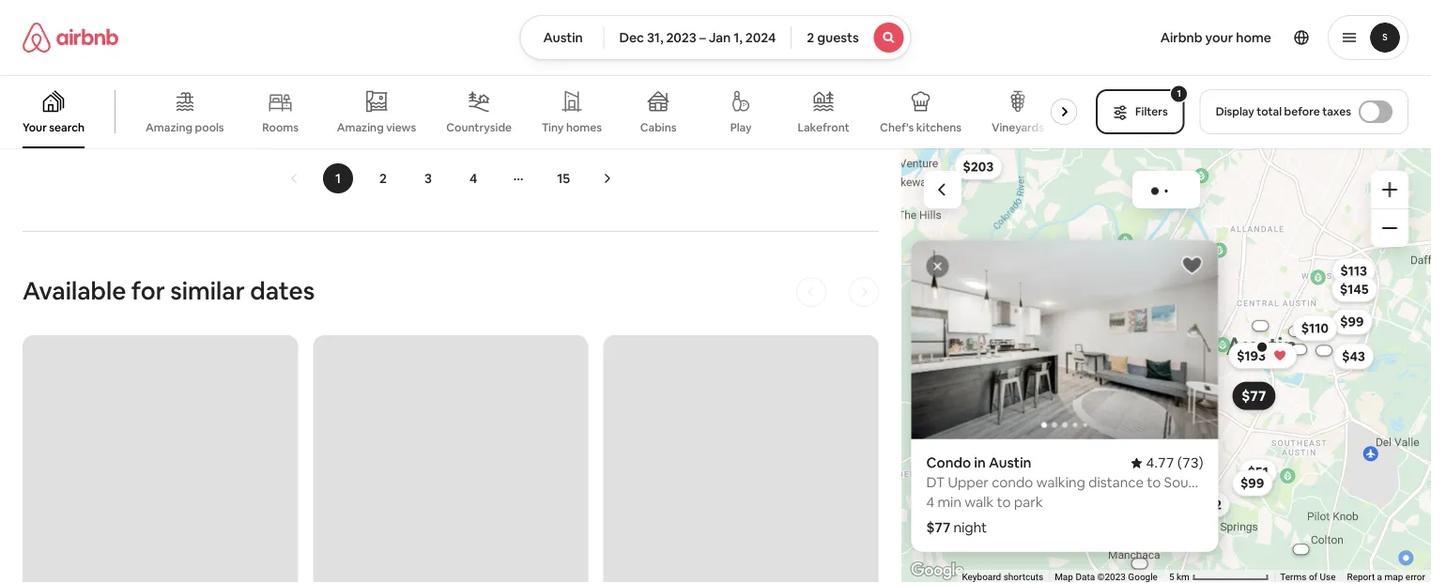Task type: describe. For each thing, give the bounding box(es) containing it.
2 for 2 guests
[[807, 29, 814, 46]]

map
[[1055, 571, 1073, 583]]

night
[[954, 518, 987, 537]]

2 guests button
[[791, 15, 911, 60]]

austin inside google map
showing 34 stays. including 2 saved stays. region
[[989, 454, 1031, 472]]

vineyards
[[992, 120, 1044, 135]]

$193 button
[[1228, 343, 1297, 369]]

group inside google map
showing 34 stays. including 2 saved stays. region
[[911, 240, 1218, 439]]

4.77 (73)
[[1146, 454, 1203, 472]]

tiny homes
[[542, 120, 602, 135]]

countryside
[[446, 120, 512, 135]]

keyboard shortcuts
[[962, 571, 1043, 583]]

condo
[[926, 454, 971, 472]]

2 guests
[[807, 29, 859, 46]]

use
[[1320, 571, 1336, 583]]

3 link
[[413, 163, 443, 193]]

2024
[[745, 29, 776, 46]]

your
[[23, 120, 47, 135]]

amazing pools
[[146, 120, 224, 135]]

profile element
[[934, 0, 1409, 75]]

$203 button
[[954, 154, 1002, 180]]

3
[[425, 170, 432, 187]]

1 horizontal spatial $99 button
[[1332, 309, 1372, 335]]

play
[[730, 120, 752, 135]]

dec 31, 2023 – jan 1, 2024
[[619, 29, 776, 46]]

close image
[[932, 261, 943, 272]]

4 link
[[458, 163, 488, 193]]

1 link
[[323, 163, 353, 193]]

terms of use
[[1280, 571, 1336, 583]]

dates
[[250, 275, 315, 306]]

google image
[[906, 559, 968, 583]]

display
[[1216, 104, 1254, 119]]

map
[[1385, 571, 1403, 583]]

austin button
[[520, 15, 604, 60]]

$203
[[963, 158, 994, 175]]

4.77
[[1146, 454, 1174, 472]]

$145
[[1340, 281, 1369, 298]]

austin inside austin button
[[543, 29, 583, 46]]

km
[[1177, 571, 1190, 583]]

none search field containing austin
[[520, 15, 911, 60]]

homes
[[566, 120, 602, 135]]

0 horizontal spatial 1
[[335, 170, 341, 187]]

4 for 4 min walk to park $77 night
[[926, 493, 935, 511]]

report a map error link
[[1347, 571, 1425, 583]]

google
[[1128, 571, 1158, 583]]

to
[[997, 493, 1011, 511]]

$110 button
[[1293, 315, 1337, 341]]

next image
[[601, 173, 612, 184]]

$110
[[1301, 320, 1329, 337]]

$77 inside '4 min walk to park $77 night'
[[926, 518, 951, 537]]

group containing amazing views
[[0, 75, 1085, 148]]

5 km button
[[1163, 570, 1275, 583]]

4 min walk to park $77 night
[[926, 493, 1043, 537]]

0 horizontal spatial $99
[[1241, 475, 1264, 492]]

$77 button
[[1233, 382, 1275, 410]]

4.77 out of 5 average rating,  73 reviews image
[[1131, 454, 1203, 472]]

2 for 2
[[379, 170, 387, 187]]

your search
[[23, 120, 84, 135]]

chef's
[[880, 120, 914, 135]]

$43
[[1342, 348, 1365, 365]]

before
[[1284, 104, 1320, 119]]

amazing views
[[337, 120, 416, 135]]

5
[[1169, 571, 1174, 583]]

total
[[1257, 104, 1282, 119]]

google map
showing 34 stays. including 2 saved stays. region
[[902, 148, 1431, 583]]

views
[[386, 120, 416, 135]]

shortcuts
[[1004, 571, 1043, 583]]

lakefront
[[798, 120, 849, 135]]

$43 button
[[1334, 343, 1374, 370]]

min
[[938, 493, 961, 511]]

31,
[[647, 29, 663, 46]]

error
[[1406, 571, 1425, 583]]

terms of use link
[[1280, 571, 1336, 583]]

0 vertical spatial $99
[[1340, 313, 1364, 330]]

amazing for amazing pools
[[146, 120, 193, 135]]

15 link
[[548, 163, 578, 193]]

$113
[[1340, 262, 1367, 279]]

guests
[[817, 29, 859, 46]]



Task type: locate. For each thing, give the bounding box(es) containing it.
data
[[1076, 571, 1095, 583]]

0 horizontal spatial $77
[[926, 518, 951, 537]]

1 right previous image
[[335, 170, 341, 187]]

keyboard
[[962, 571, 1001, 583]]

amazing left pools
[[146, 120, 193, 135]]

$77 inside button
[[1242, 387, 1266, 405]]

kitchens
[[916, 120, 962, 135]]

chef's kitchens
[[880, 120, 962, 135]]

1 vertical spatial 2
[[379, 170, 387, 187]]

1 vertical spatial $99 button
[[1232, 470, 1273, 496]]

a
[[1377, 571, 1382, 583]]

condo in austin
[[926, 454, 1031, 472]]

group
[[0, 75, 1085, 148], [911, 240, 1218, 439]]

1 horizontal spatial amazing
[[337, 120, 384, 135]]

taxes
[[1322, 104, 1351, 119]]

jan
[[709, 29, 731, 46]]

of
[[1309, 571, 1318, 583]]

1 vertical spatial austin
[[989, 454, 1031, 472]]

1,
[[734, 29, 743, 46]]

–
[[699, 29, 706, 46]]

austin left 'dec'
[[543, 29, 583, 46]]

rooms
[[262, 120, 299, 135]]

1 vertical spatial $99
[[1241, 475, 1264, 492]]

$99 button down the $145
[[1332, 309, 1372, 335]]

$99 button
[[1332, 309, 1372, 335], [1232, 470, 1273, 496]]

$77 down min
[[926, 518, 951, 537]]

0 vertical spatial 1
[[1177, 87, 1181, 100]]

1 horizontal spatial $77
[[1242, 387, 1266, 405]]

filters button
[[1096, 89, 1185, 134]]

airbnb your home link
[[1149, 18, 1283, 57]]

2 right '1' link
[[379, 170, 387, 187]]

terms
[[1280, 571, 1307, 583]]

1 down airbnb
[[1177, 87, 1181, 100]]

airbnb
[[1160, 29, 1203, 46]]

0 horizontal spatial amazing
[[146, 120, 193, 135]]

tiny
[[542, 120, 564, 135]]

$113 button
[[1332, 258, 1376, 284]]

0 vertical spatial 4
[[469, 170, 477, 187]]

2 left guests
[[807, 29, 814, 46]]

$139
[[1034, 394, 1063, 411]]

zoom in image
[[1382, 182, 1397, 197]]

2023
[[666, 29, 696, 46]]

available for similar dates group
[[23, 256, 900, 583]]

2 inside button
[[807, 29, 814, 46]]

4 inside '4 min walk to park $77 night'
[[926, 493, 935, 511]]

amazing for amazing views
[[337, 120, 384, 135]]

austin
[[543, 29, 583, 46], [989, 454, 1031, 472]]

0 horizontal spatial austin
[[543, 29, 583, 46]]

1 horizontal spatial 2
[[807, 29, 814, 46]]

add to wishlist image
[[1181, 254, 1203, 277]]

0 vertical spatial $77
[[1242, 387, 1266, 405]]

similar
[[170, 275, 245, 306]]

keyboard shortcuts button
[[962, 571, 1043, 583]]

0 horizontal spatial 4
[[469, 170, 477, 187]]

©2023
[[1097, 571, 1126, 583]]

$51 button
[[1239, 459, 1277, 485]]

$51
[[1248, 464, 1269, 480]]

walk
[[965, 493, 994, 511]]

your
[[1205, 29, 1233, 46]]

…
[[513, 167, 523, 184]]

pools
[[195, 120, 224, 135]]

0 vertical spatial 2
[[807, 29, 814, 46]]

1 vertical spatial group
[[911, 240, 1218, 439]]

amazing
[[337, 120, 384, 135], [146, 120, 193, 135]]

(73)
[[1178, 454, 1203, 472]]

0 vertical spatial austin
[[543, 29, 583, 46]]

1 horizontal spatial austin
[[989, 454, 1031, 472]]

$193
[[1237, 347, 1266, 364]]

$77 down the $193
[[1242, 387, 1266, 405]]

$145 button
[[1331, 276, 1377, 302]]

5 km
[[1169, 571, 1192, 583]]

2
[[807, 29, 814, 46], [379, 170, 387, 187]]

previous image
[[289, 173, 301, 184]]

display total before taxes
[[1216, 104, 1351, 119]]

1
[[1177, 87, 1181, 100], [335, 170, 341, 187]]

map data ©2023 google
[[1055, 571, 1158, 583]]

0 vertical spatial group
[[0, 75, 1085, 148]]

1 horizontal spatial 4
[[926, 493, 935, 511]]

search
[[49, 120, 84, 135]]

available
[[23, 275, 126, 306]]

available for similar dates
[[23, 275, 315, 306]]

display total before taxes button
[[1200, 89, 1409, 134]]

None search field
[[520, 15, 911, 60]]

zoom out image
[[1382, 221, 1397, 236]]

$99 button right $102
[[1232, 470, 1273, 496]]

austin right in
[[989, 454, 1031, 472]]

15
[[557, 170, 570, 187]]

1 vertical spatial 1
[[335, 170, 341, 187]]

home
[[1236, 29, 1271, 46]]

4 for 4
[[469, 170, 477, 187]]

for
[[131, 275, 165, 306]]

park
[[1014, 493, 1043, 511]]

$99 right $102 button at the bottom of the page
[[1241, 475, 1264, 492]]

0 horizontal spatial $99 button
[[1232, 470, 1273, 496]]

$139 button
[[1026, 390, 1072, 416]]

1 horizontal spatial 1
[[1177, 87, 1181, 100]]

filters
[[1135, 104, 1168, 119]]

dec 31, 2023 – jan 1, 2024 button
[[603, 15, 792, 60]]

1 vertical spatial $77
[[926, 518, 951, 537]]

$77
[[1242, 387, 1266, 405], [926, 518, 951, 537]]

cabins
[[640, 120, 677, 135]]

4 left min
[[926, 493, 935, 511]]

$102
[[1193, 496, 1222, 513]]

report
[[1347, 571, 1375, 583]]

1 horizontal spatial $99
[[1340, 313, 1364, 330]]

$99 down the $145
[[1340, 313, 1364, 330]]

airbnb your home
[[1160, 29, 1271, 46]]

0 horizontal spatial 2
[[379, 170, 387, 187]]

4 right 3 link in the top left of the page
[[469, 170, 477, 187]]

amazing left the views
[[337, 120, 384, 135]]

report a map error
[[1347, 571, 1425, 583]]

0 vertical spatial $99 button
[[1332, 309, 1372, 335]]

1 vertical spatial 4
[[926, 493, 935, 511]]



Task type: vqa. For each thing, say whether or not it's contained in the screenshot.
CAN'T
no



